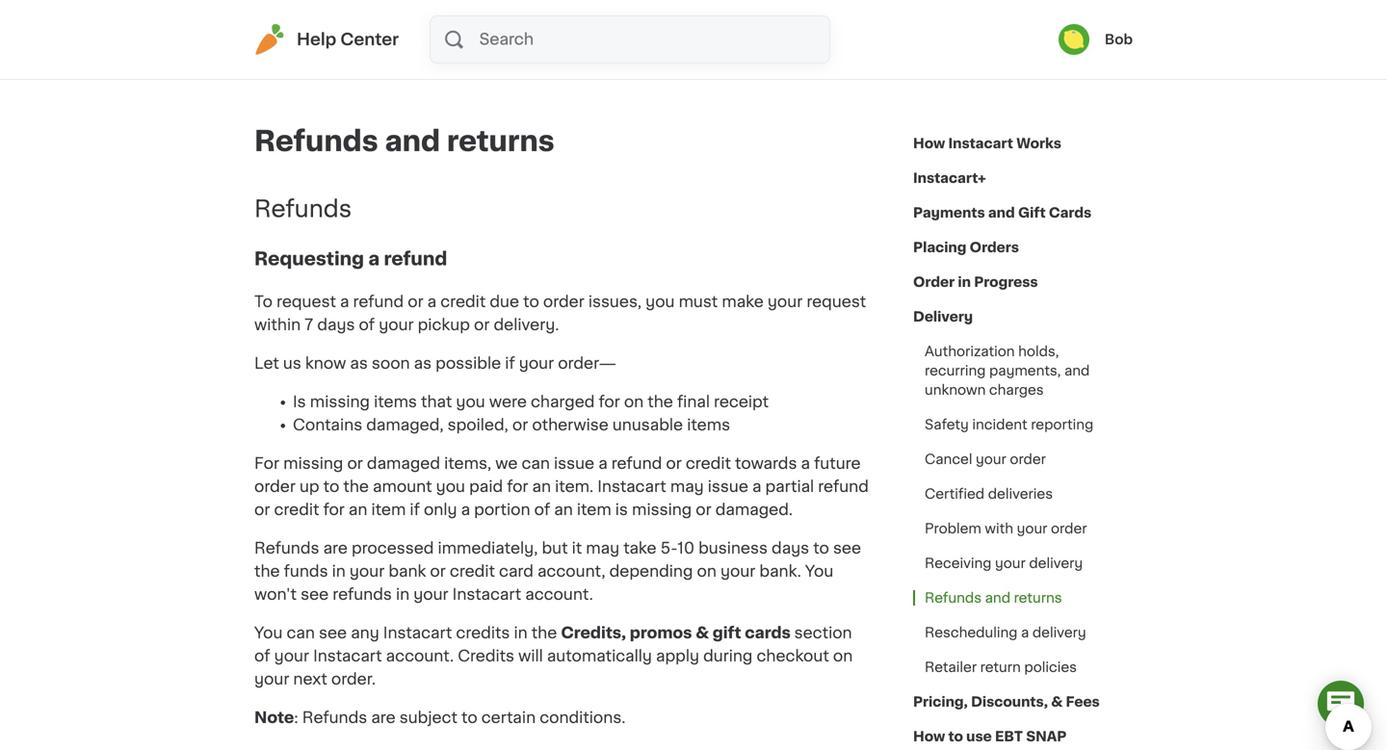 Task type: vqa. For each thing, say whether or not it's contained in the screenshot.
$13.49
no



Task type: describe. For each thing, give the bounding box(es) containing it.
account. inside 'section of your instacart account. credits will automatically apply during checkout on your next order.'
[[386, 649, 454, 664]]

charges
[[989, 383, 1044, 397]]

on inside 'section of your instacart account. credits will automatically apply during checkout on your next order.'
[[833, 649, 853, 664]]

cancel
[[925, 453, 973, 466]]

or inside is missing items that you were charged for on the final receipt contains damaged, spoiled, or otherwise unusable items
[[513, 418, 528, 433]]

7
[[305, 318, 313, 333]]

order—
[[558, 356, 617, 372]]

1 vertical spatial issue
[[708, 479, 749, 495]]

account. inside "refunds are processed immediately, but it may take 5-10 business days to see the funds in your bank or credit card account, depending on your bank. you won't see refunds in your instacart account."
[[525, 587, 593, 603]]

the up will
[[532, 626, 557, 641]]

section of your instacart account. credits will automatically apply during checkout on your next order.
[[254, 626, 853, 688]]

or up business
[[696, 503, 712, 518]]

cards
[[745, 626, 791, 641]]

your left next
[[254, 672, 289, 688]]

or down 'due'
[[474, 318, 490, 333]]

requesting a refund
[[254, 250, 447, 268]]

your down problem with your order link
[[995, 557, 1026, 570]]

cards
[[1049, 206, 1092, 220]]

how instacart works link
[[913, 126, 1062, 161]]

otherwise
[[532, 418, 609, 433]]

a right requesting
[[368, 250, 380, 268]]

promos
[[630, 626, 692, 641]]

how to use ebt snap
[[913, 730, 1067, 744]]

damaged,
[[366, 418, 444, 433]]

Search search field
[[478, 16, 830, 63]]

your up certified deliveries
[[976, 453, 1007, 466]]

item.
[[555, 479, 594, 495]]

center
[[340, 31, 399, 48]]

refund down future
[[818, 479, 869, 495]]

any
[[351, 626, 379, 641]]

return
[[981, 661, 1021, 674]]

can inside for missing or damaged items, we can issue a refund or credit towards a future order up to the amount you paid for an item. instacart may issue a partial refund or credit for an item if only a portion of an item is missing or damaged.
[[522, 456, 550, 472]]

pricing, discounts, & fees
[[913, 696, 1100, 709]]

during
[[703, 649, 753, 664]]

ebt
[[995, 730, 1023, 744]]

know
[[305, 356, 346, 372]]

of inside 'section of your instacart account. credits will automatically apply during checkout on your next order.'
[[254, 649, 270, 664]]

how for how to use ebt snap
[[913, 730, 945, 744]]

1 vertical spatial see
[[301, 587, 329, 603]]

instacart inside 'section of your instacart account. credits will automatically apply during checkout on your next order.'
[[313, 649, 382, 664]]

that
[[421, 395, 452, 410]]

orders
[[970, 241, 1019, 254]]

in down bank
[[396, 587, 410, 603]]

towards
[[735, 456, 797, 472]]

only
[[424, 503, 457, 518]]

receiving your delivery link
[[913, 546, 1095, 581]]

in inside 'link'
[[958, 276, 971, 289]]

bob link
[[1059, 24, 1133, 55]]

are inside "refunds are processed immediately, but it may take 5-10 business days to see the funds in your bank or credit card account, depending on your bank. you won't see refunds in your instacart account."
[[323, 541, 348, 557]]

placing orders
[[913, 241, 1019, 254]]

future
[[814, 456, 861, 472]]

note : refunds are subject to certain conditions.
[[254, 711, 626, 726]]

next
[[293, 672, 327, 688]]

let
[[254, 356, 279, 372]]

the inside "refunds are processed immediately, but it may take 5-10 business days to see the funds in your bank or credit card account, depending on your bank. you won't see refunds in your instacart account."
[[254, 564, 280, 580]]

for inside is missing items that you were charged for on the final receipt contains damaged, spoiled, or otherwise unusable items
[[599, 395, 620, 410]]

1 as from the left
[[350, 356, 368, 372]]

your down bank
[[414, 587, 449, 603]]

2 as from the left
[[414, 356, 432, 372]]

a down requesting a refund
[[340, 294, 349, 310]]

requesting
[[254, 250, 364, 268]]

a down otherwise
[[599, 456, 608, 472]]

certified deliveries link
[[913, 477, 1065, 512]]

in up will
[[514, 626, 528, 641]]

refund down unusable
[[612, 456, 662, 472]]

order up deliveries
[[1010, 453, 1046, 466]]

you inside "refunds are processed immediately, but it may take 5-10 business days to see the funds in your bank or credit card account, depending on your bank. you won't see refunds in your instacart account."
[[805, 564, 834, 580]]

final
[[677, 395, 710, 410]]

instacart image
[[254, 24, 285, 55]]

due
[[490, 294, 519, 310]]

if inside for missing or damaged items, we can issue a refund or credit towards a future order up to the amount you paid for an item. instacart may issue a partial refund or credit for an item if only a portion of an item is missing or damaged.
[[410, 503, 420, 518]]

2 request from the left
[[807, 294, 866, 310]]

is
[[615, 503, 628, 518]]

in right funds
[[332, 564, 346, 580]]

unusable
[[613, 418, 683, 433]]

1 vertical spatial for
[[507, 479, 528, 495]]

payments,
[[990, 364, 1061, 378]]

cancel your order
[[925, 453, 1046, 466]]

rescheduling a delivery link
[[913, 616, 1098, 650]]

amount
[[373, 479, 432, 495]]

0 vertical spatial see
[[833, 541, 861, 557]]

may inside for missing or damaged items, we can issue a refund or credit towards a future order up to the amount you paid for an item. instacart may issue a partial refund or credit for an item if only a portion of an item is missing or damaged.
[[670, 479, 704, 495]]

snap
[[1026, 730, 1067, 744]]

delivery link
[[913, 300, 973, 334]]

credits
[[458, 649, 515, 664]]

instacart+
[[913, 172, 986, 185]]

help center
[[297, 31, 399, 48]]

discounts,
[[971, 696, 1048, 709]]

or down for
[[254, 503, 270, 518]]

cancel your order link
[[913, 442, 1058, 477]]

a up partial
[[801, 456, 810, 472]]

user avatar image
[[1059, 24, 1090, 55]]

delivery for rescheduling a delivery
[[1033, 626, 1087, 640]]

deliveries
[[988, 488, 1053, 501]]

of inside to request a refund or a credit due to order issues, you must make your request within 7 days of your pickup or delivery.
[[359, 318, 375, 333]]

1 vertical spatial items
[[687, 418, 730, 433]]

credit inside "refunds are processed immediately, but it may take 5-10 business days to see the funds in your bank or credit card account, depending on your bank. you won't see refunds in your instacart account."
[[450, 564, 495, 580]]

1 vertical spatial refunds and returns
[[925, 592, 1062, 605]]

gift
[[713, 626, 741, 641]]

partial
[[766, 479, 814, 495]]

or inside "refunds are processed immediately, but it may take 5-10 business days to see the funds in your bank or credit card account, depending on your bank. you won't see refunds in your instacart account."
[[430, 564, 446, 580]]

delivery for receiving your delivery
[[1029, 557, 1083, 570]]

is
[[293, 395, 306, 410]]

of inside for missing or damaged items, we can issue a refund or credit towards a future order up to the amount you paid for an item. instacart may issue a partial refund or credit for an item if only a portion of an item is missing or damaged.
[[534, 503, 550, 518]]

help
[[297, 31, 337, 48]]

instacart inside "refunds are processed immediately, but it may take 5-10 business days to see the funds in your bank or credit card account, depending on your bank. you won't see refunds in your instacart account."
[[453, 587, 521, 603]]

problem with your order
[[925, 522, 1087, 536]]

your up soon
[[379, 318, 414, 333]]

or down unusable
[[666, 456, 682, 472]]

missing for is
[[310, 395, 370, 410]]

recurring
[[925, 364, 986, 378]]

will
[[518, 649, 543, 664]]

refund up pickup
[[384, 250, 447, 268]]

how instacart works
[[913, 137, 1062, 150]]

your right the with
[[1017, 522, 1048, 536]]

make
[[722, 294, 764, 310]]

retailer return policies
[[925, 661, 1077, 674]]

1 vertical spatial can
[[287, 626, 315, 641]]

1 request from the left
[[277, 294, 336, 310]]

2 horizontal spatial an
[[554, 503, 573, 518]]

:
[[294, 711, 298, 726]]

within
[[254, 318, 301, 333]]

instacart right any
[[383, 626, 452, 641]]

account,
[[538, 564, 606, 580]]

bob
[[1105, 33, 1133, 46]]

pickup
[[418, 318, 470, 333]]

may inside "refunds are processed immediately, but it may take 5-10 business days to see the funds in your bank or credit card account, depending on your bank. you won't see refunds in your instacart account."
[[586, 541, 620, 557]]

2 vertical spatial missing
[[632, 503, 692, 518]]

help center link
[[254, 24, 399, 55]]

charged
[[531, 395, 595, 410]]

credit inside to request a refund or a credit due to order issues, you must make your request within 7 days of your pickup or delivery.
[[441, 294, 486, 310]]

for
[[254, 456, 279, 472]]

authorization holds, recurring payments, and unknown charges link
[[913, 334, 1133, 408]]

with
[[985, 522, 1014, 536]]

1 vertical spatial &
[[1051, 696, 1063, 709]]

your up the refunds
[[350, 564, 385, 580]]

it
[[572, 541, 582, 557]]

a up pickup
[[428, 294, 437, 310]]

to inside for missing or damaged items, we can issue a refund or credit towards a future order up to the amount you paid for an item. instacart may issue a partial refund or credit for an item if only a portion of an item is missing or damaged.
[[323, 479, 339, 495]]

issues,
[[589, 294, 642, 310]]

refund inside to request a refund or a credit due to order issues, you must make your request within 7 days of your pickup or delivery.
[[353, 294, 404, 310]]

subject
[[400, 711, 458, 726]]



Task type: locate. For each thing, give the bounding box(es) containing it.
0 vertical spatial refunds and returns
[[254, 128, 555, 155]]

1 vertical spatial you
[[456, 395, 485, 410]]

credit down up
[[274, 503, 319, 518]]

1 vertical spatial of
[[534, 503, 550, 518]]

how to use ebt snap link
[[913, 720, 1067, 751]]

on up unusable
[[624, 395, 644, 410]]

refunds inside refunds and returns link
[[925, 592, 982, 605]]

1 item from the left
[[371, 503, 406, 518]]

issue up item.
[[554, 456, 595, 472]]

of right portion
[[534, 503, 550, 518]]

if left only on the bottom of page
[[410, 503, 420, 518]]

days
[[317, 318, 355, 333], [772, 541, 810, 557]]

0 vertical spatial you
[[646, 294, 675, 310]]

2 horizontal spatial on
[[833, 649, 853, 664]]

paid
[[469, 479, 503, 495]]

for up funds
[[323, 503, 345, 518]]

may up 10
[[670, 479, 704, 495]]

returns inside refunds and returns link
[[1014, 592, 1062, 605]]

items up damaged,
[[374, 395, 417, 410]]

on inside is missing items that you were charged for on the final receipt contains damaged, spoiled, or otherwise unusable items
[[624, 395, 644, 410]]

is missing items that you were charged for on the final receipt contains damaged, spoiled, or otherwise unusable items
[[293, 395, 769, 433]]

days inside "refunds are processed immediately, but it may take 5-10 business days to see the funds in your bank or credit card account, depending on your bank. you won't see refunds in your instacart account."
[[772, 541, 810, 557]]

as right soon
[[414, 356, 432, 372]]

1 horizontal spatial for
[[507, 479, 528, 495]]

and inside "link"
[[988, 206, 1015, 220]]

a right only on the bottom of page
[[461, 503, 470, 518]]

0 horizontal spatial on
[[624, 395, 644, 410]]

2 item from the left
[[577, 503, 612, 518]]

receipt
[[714, 395, 769, 410]]

order in progress
[[913, 276, 1038, 289]]

1 horizontal spatial days
[[772, 541, 810, 557]]

you can see any instacart credits in the credits, promos & gift cards
[[254, 626, 795, 641]]

1 horizontal spatial can
[[522, 456, 550, 472]]

1 vertical spatial returns
[[1014, 592, 1062, 605]]

problem with your order link
[[913, 512, 1099, 546]]

items down final on the bottom
[[687, 418, 730, 433]]

0 vertical spatial if
[[505, 356, 515, 372]]

can
[[522, 456, 550, 472], [287, 626, 315, 641]]

your up next
[[274, 649, 309, 664]]

instacart inside for missing or damaged items, we can issue a refund or credit towards a future order up to the amount you paid for an item. instacart may issue a partial refund or credit for an item if only a portion of an item is missing or damaged.
[[598, 479, 667, 495]]

order
[[913, 276, 955, 289]]

safety incident reporting link
[[913, 408, 1105, 442]]

a up the retailer return policies
[[1021, 626, 1029, 640]]

2 how from the top
[[913, 730, 945, 744]]

may
[[670, 479, 704, 495], [586, 541, 620, 557]]

order inside for missing or damaged items, we can issue a refund or credit towards a future order up to the amount you paid for an item. instacart may issue a partial refund or credit for an item if only a portion of an item is missing or damaged.
[[254, 479, 296, 495]]

works
[[1017, 137, 1062, 150]]

you up only on the bottom of page
[[436, 479, 465, 495]]

progress
[[974, 276, 1038, 289]]

& left gift
[[696, 626, 709, 641]]

1 vertical spatial if
[[410, 503, 420, 518]]

see down future
[[833, 541, 861, 557]]

0 horizontal spatial item
[[371, 503, 406, 518]]

account. up subject
[[386, 649, 454, 664]]

to down partial
[[813, 541, 829, 557]]

you right bank. in the bottom of the page
[[805, 564, 834, 580]]

0 vertical spatial are
[[323, 541, 348, 557]]

delivery
[[913, 310, 973, 324]]

the left amount
[[343, 479, 369, 495]]

missing up contains
[[310, 395, 370, 410]]

you inside to request a refund or a credit due to order issues, you must make your request within 7 days of your pickup or delivery.
[[646, 294, 675, 310]]

0 vertical spatial can
[[522, 456, 550, 472]]

0 vertical spatial account.
[[525, 587, 593, 603]]

order inside to request a refund or a credit due to order issues, you must make your request within 7 days of your pickup or delivery.
[[543, 294, 585, 310]]

you up spoiled,
[[456, 395, 485, 410]]

refunds
[[254, 128, 378, 155], [254, 197, 352, 221], [254, 541, 319, 557], [925, 592, 982, 605], [302, 711, 367, 726]]

your right make
[[768, 294, 803, 310]]

how up instacart+ link
[[913, 137, 945, 150]]

order.
[[331, 672, 376, 688]]

0 horizontal spatial may
[[586, 541, 620, 557]]

request
[[277, 294, 336, 310], [807, 294, 866, 310]]

are up funds
[[323, 541, 348, 557]]

0 vertical spatial delivery
[[1029, 557, 1083, 570]]

certified
[[925, 488, 985, 501]]

on inside "refunds are processed immediately, but it may take 5-10 business days to see the funds in your bank or credit card account, depending on your bank. you won't see refunds in your instacart account."
[[697, 564, 717, 580]]

0 horizontal spatial days
[[317, 318, 355, 333]]

the inside is missing items that you were charged for on the final receipt contains damaged, spoiled, or otherwise unusable items
[[648, 395, 673, 410]]

0 vertical spatial missing
[[310, 395, 370, 410]]

us
[[283, 356, 301, 372]]

you inside is missing items that you were charged for on the final receipt contains damaged, spoiled, or otherwise unusable items
[[456, 395, 485, 410]]

0 horizontal spatial returns
[[447, 128, 555, 155]]

0 vertical spatial issue
[[554, 456, 595, 472]]

take
[[624, 541, 657, 557]]

order down for
[[254, 479, 296, 495]]

0 horizontal spatial account.
[[386, 649, 454, 664]]

0 horizontal spatial are
[[323, 541, 348, 557]]

0 horizontal spatial &
[[696, 626, 709, 641]]

a up "damaged."
[[752, 479, 762, 495]]

items,
[[444, 456, 492, 472]]

0 horizontal spatial of
[[254, 649, 270, 664]]

order down deliveries
[[1051, 522, 1087, 536]]

1 horizontal spatial items
[[687, 418, 730, 433]]

to up delivery.
[[523, 294, 539, 310]]

1 vertical spatial missing
[[283, 456, 343, 472]]

gift
[[1018, 206, 1046, 220]]

1 horizontal spatial of
[[359, 318, 375, 333]]

you left must
[[646, 294, 675, 310]]

funds
[[284, 564, 328, 580]]

contains
[[293, 418, 362, 433]]

instacart down card
[[453, 587, 521, 603]]

you down the won't
[[254, 626, 283, 641]]

0 horizontal spatial you
[[254, 626, 283, 641]]

if up were
[[505, 356, 515, 372]]

5-
[[661, 541, 678, 557]]

how down the pricing,
[[913, 730, 945, 744]]

but
[[542, 541, 568, 557]]

the inside for missing or damaged items, we can issue a refund or credit towards a future order up to the amount you paid for an item. instacart may issue a partial refund or credit for an item if only a portion of an item is missing or damaged.
[[343, 479, 369, 495]]

2 vertical spatial see
[[319, 626, 347, 641]]

days up bank. in the bottom of the page
[[772, 541, 810, 557]]

processed
[[352, 541, 434, 557]]

as
[[350, 356, 368, 372], [414, 356, 432, 372]]

are left subject
[[371, 711, 396, 726]]

soon
[[372, 356, 410, 372]]

1 vertical spatial delivery
[[1033, 626, 1087, 640]]

pricing,
[[913, 696, 968, 709]]

instacart up instacart+ link
[[949, 137, 1014, 150]]

missing for for
[[283, 456, 343, 472]]

won't
[[254, 587, 297, 603]]

see left any
[[319, 626, 347, 641]]

0 vertical spatial returns
[[447, 128, 555, 155]]

missing up up
[[283, 456, 343, 472]]

1 vertical spatial are
[[371, 711, 396, 726]]

in right order at the top of the page
[[958, 276, 971, 289]]

up
[[300, 479, 320, 495]]

1 horizontal spatial &
[[1051, 696, 1063, 709]]

1 horizontal spatial you
[[805, 564, 834, 580]]

1 vertical spatial account.
[[386, 649, 454, 664]]

days inside to request a refund or a credit due to order issues, you must make your request within 7 days of your pickup or delivery.
[[317, 318, 355, 333]]

2 horizontal spatial for
[[599, 395, 620, 410]]

0 horizontal spatial request
[[277, 294, 336, 310]]

instacart inside how instacart works link
[[949, 137, 1014, 150]]

credits,
[[561, 626, 626, 641]]

0 horizontal spatial issue
[[554, 456, 595, 472]]

2 vertical spatial you
[[436, 479, 465, 495]]

reporting
[[1031, 418, 1094, 432]]

0 vertical spatial you
[[805, 564, 834, 580]]

missing inside is missing items that you were charged for on the final receipt contains damaged, spoiled, or otherwise unusable items
[[310, 395, 370, 410]]

1 vertical spatial may
[[586, 541, 620, 557]]

account. down account,
[[525, 587, 593, 603]]

1 vertical spatial how
[[913, 730, 945, 744]]

on down section
[[833, 649, 853, 664]]

instacart up "is"
[[598, 479, 667, 495]]

issue up "damaged."
[[708, 479, 749, 495]]

payments and gift cards link
[[913, 196, 1092, 230]]

0 vertical spatial items
[[374, 395, 417, 410]]

or down contains
[[347, 456, 363, 472]]

0 vertical spatial &
[[696, 626, 709, 641]]

or right bank
[[430, 564, 446, 580]]

2 vertical spatial on
[[833, 649, 853, 664]]

safety incident reporting
[[925, 418, 1094, 432]]

to
[[254, 294, 273, 310]]

for down we
[[507, 479, 528, 495]]

0 vertical spatial of
[[359, 318, 375, 333]]

1 horizontal spatial account.
[[525, 587, 593, 603]]

0 vertical spatial may
[[670, 479, 704, 495]]

1 horizontal spatial an
[[532, 479, 551, 495]]

or up pickup
[[408, 294, 424, 310]]

safety
[[925, 418, 969, 432]]

0 horizontal spatial can
[[287, 626, 315, 641]]

instacart up order.
[[313, 649, 382, 664]]

to inside to request a refund or a credit due to order issues, you must make your request within 7 days of your pickup or delivery.
[[523, 294, 539, 310]]

placing orders link
[[913, 230, 1019, 265]]

2 vertical spatial for
[[323, 503, 345, 518]]

of up "note"
[[254, 649, 270, 664]]

1 horizontal spatial are
[[371, 711, 396, 726]]

how for how instacart works
[[913, 137, 945, 150]]

& left fees
[[1051, 696, 1063, 709]]

payments and gift cards
[[913, 206, 1092, 220]]

are
[[323, 541, 348, 557], [371, 711, 396, 726]]

refund down requesting a refund
[[353, 294, 404, 310]]

delivery down problem with your order link
[[1029, 557, 1083, 570]]

item down amount
[[371, 503, 406, 518]]

to right up
[[323, 479, 339, 495]]

how
[[913, 137, 945, 150], [913, 730, 945, 744]]

to left certain
[[462, 711, 478, 726]]

as left soon
[[350, 356, 368, 372]]

see
[[833, 541, 861, 557], [301, 587, 329, 603], [319, 626, 347, 641]]

certified deliveries
[[925, 488, 1053, 501]]

receiving
[[925, 557, 992, 570]]

1 horizontal spatial item
[[577, 503, 612, 518]]

if
[[505, 356, 515, 372], [410, 503, 420, 518]]

to left use at bottom right
[[949, 730, 963, 744]]

to inside "refunds are processed immediately, but it may take 5-10 business days to see the funds in your bank or credit card account, depending on your bank. you won't see refunds in your instacart account."
[[813, 541, 829, 557]]

an left item.
[[532, 479, 551, 495]]

1 horizontal spatial as
[[414, 356, 432, 372]]

0 horizontal spatial refunds and returns
[[254, 128, 555, 155]]

0 horizontal spatial as
[[350, 356, 368, 372]]

retailer
[[925, 661, 977, 674]]

request up the 7
[[277, 294, 336, 310]]

bank.
[[760, 564, 802, 580]]

1 vertical spatial on
[[697, 564, 717, 580]]

the up unusable
[[648, 395, 673, 410]]

unknown
[[925, 383, 986, 397]]

1 how from the top
[[913, 137, 945, 150]]

for down order—
[[599, 395, 620, 410]]

0 horizontal spatial for
[[323, 503, 345, 518]]

authorization holds, recurring payments, and unknown charges
[[925, 345, 1090, 397]]

pricing, discounts, & fees link
[[913, 685, 1100, 720]]

portion
[[474, 503, 530, 518]]

credit down immediately,
[[450, 564, 495, 580]]

1 horizontal spatial returns
[[1014, 592, 1062, 605]]

for missing or damaged items, we can issue a refund or credit towards a future order up to the amount you paid for an item. instacart may issue a partial refund or credit for an item if only a portion of an item is missing or damaged.
[[254, 456, 869, 518]]

authorization
[[925, 345, 1015, 358]]

0 vertical spatial on
[[624, 395, 644, 410]]

refunds
[[333, 587, 392, 603]]

issue
[[554, 456, 595, 472], [708, 479, 749, 495]]

a
[[368, 250, 380, 268], [340, 294, 349, 310], [428, 294, 437, 310], [599, 456, 608, 472], [801, 456, 810, 472], [752, 479, 762, 495], [461, 503, 470, 518], [1021, 626, 1029, 640]]

order up delivery.
[[543, 294, 585, 310]]

missing
[[310, 395, 370, 410], [283, 456, 343, 472], [632, 503, 692, 518]]

an up processed
[[349, 503, 367, 518]]

&
[[696, 626, 709, 641], [1051, 696, 1063, 709]]

0 vertical spatial how
[[913, 137, 945, 150]]

policies
[[1025, 661, 1077, 674]]

spoiled,
[[448, 418, 509, 433]]

0 vertical spatial days
[[317, 318, 355, 333]]

your
[[768, 294, 803, 310], [379, 318, 414, 333], [519, 356, 554, 372], [976, 453, 1007, 466], [1017, 522, 1048, 536], [995, 557, 1026, 570], [350, 564, 385, 580], [721, 564, 756, 580], [414, 587, 449, 603], [274, 649, 309, 664], [254, 672, 289, 688]]

section
[[795, 626, 852, 641]]

we
[[495, 456, 518, 472]]

1 horizontal spatial refunds and returns
[[925, 592, 1062, 605]]

you inside for missing or damaged items, we can issue a refund or credit towards a future order up to the amount you paid for an item. instacart may issue a partial refund or credit for an item if only a portion of an item is missing or damaged.
[[436, 479, 465, 495]]

1 horizontal spatial may
[[670, 479, 704, 495]]

or
[[408, 294, 424, 310], [474, 318, 490, 333], [513, 418, 528, 433], [347, 456, 363, 472], [666, 456, 682, 472], [254, 503, 270, 518], [696, 503, 712, 518], [430, 564, 446, 580]]

certain
[[482, 711, 536, 726]]

and inside authorization holds, recurring payments, and unknown charges
[[1065, 364, 1090, 378]]

depending
[[610, 564, 693, 580]]

an down item.
[[554, 503, 573, 518]]

on down business
[[697, 564, 717, 580]]

refunds inside "refunds are processed immediately, but it may take 5-10 business days to see the funds in your bank or credit card account, depending on your bank. you won't see refunds in your instacart account."
[[254, 541, 319, 557]]

see down funds
[[301, 587, 329, 603]]

0 vertical spatial for
[[599, 395, 620, 410]]

can down the won't
[[287, 626, 315, 641]]

1 horizontal spatial on
[[697, 564, 717, 580]]

the up the won't
[[254, 564, 280, 580]]

your down business
[[721, 564, 756, 580]]

your down delivery.
[[519, 356, 554, 372]]

item left "is"
[[577, 503, 612, 518]]

use
[[967, 730, 992, 744]]

card
[[499, 564, 534, 580]]

0 horizontal spatial if
[[410, 503, 420, 518]]

1 horizontal spatial request
[[807, 294, 866, 310]]

1 horizontal spatial if
[[505, 356, 515, 372]]

1 horizontal spatial issue
[[708, 479, 749, 495]]

0 horizontal spatial items
[[374, 395, 417, 410]]

days right the 7
[[317, 318, 355, 333]]

request right make
[[807, 294, 866, 310]]

rescheduling a delivery
[[925, 626, 1087, 640]]

0 horizontal spatial an
[[349, 503, 367, 518]]

2 horizontal spatial of
[[534, 503, 550, 518]]

returns
[[447, 128, 555, 155], [1014, 592, 1062, 605]]

damaged.
[[716, 503, 793, 518]]

2 vertical spatial of
[[254, 649, 270, 664]]

1 vertical spatial you
[[254, 626, 283, 641]]

conditions.
[[540, 711, 626, 726]]

bank
[[389, 564, 426, 580]]

or down were
[[513, 418, 528, 433]]

1 vertical spatial days
[[772, 541, 810, 557]]

credit left towards
[[686, 456, 731, 472]]



